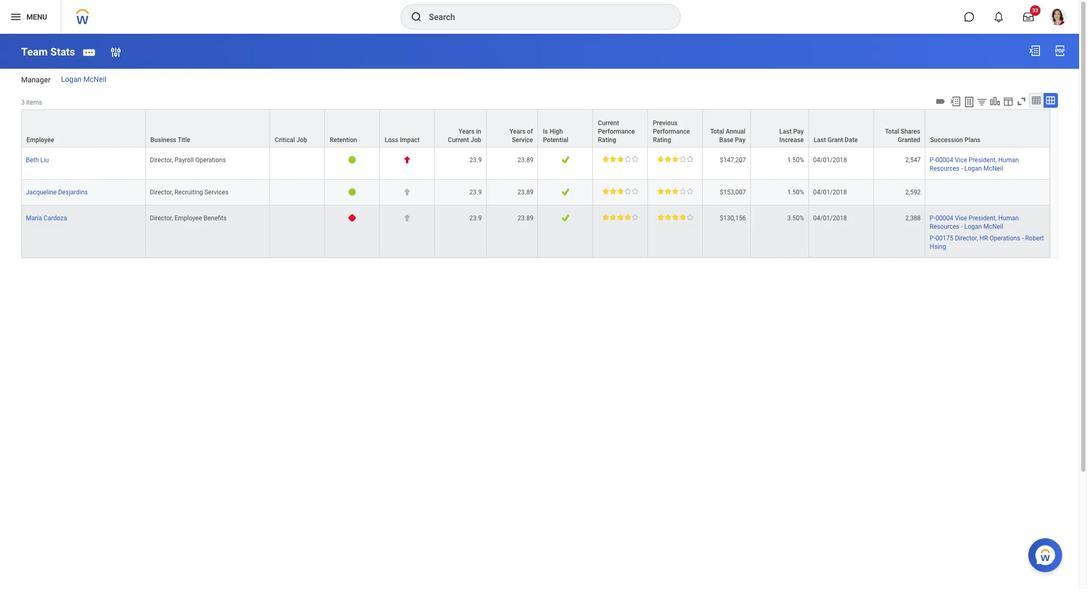 Task type: describe. For each thing, give the bounding box(es) containing it.
last pay increase
[[779, 128, 804, 144]]

3 items
[[21, 99, 42, 106]]

logan mcneil link
[[61, 75, 106, 83]]

maria cardoza link
[[26, 212, 67, 222]]

service
[[512, 136, 533, 144]]

0 horizontal spatial operations
[[195, 156, 226, 164]]

meets expectations - performance in line with a solid team contributor. image for $153,007
[[603, 188, 638, 194]]

last grant date button
[[809, 110, 873, 147]]

$153,007
[[720, 189, 746, 196]]

click to view/edit grid preferences image
[[1002, 96, 1014, 107]]

of
[[527, 128, 533, 135]]

jacqueline
[[26, 189, 57, 196]]

total for base
[[710, 128, 724, 135]]

0 vertical spatial -
[[961, 165, 963, 172]]

cell for $130,156
[[270, 206, 325, 258]]

p- inside p-00175 director, hr operations - robert hsing
[[930, 235, 935, 242]]

hr
[[980, 235, 988, 242]]

last for last grant date
[[814, 136, 826, 144]]

33
[[1032, 7, 1038, 13]]

team
[[21, 45, 48, 58]]

row containing jacqueline desjardins
[[21, 180, 1050, 206]]

pay inside total annual base pay
[[735, 136, 745, 144]]

plans
[[965, 136, 980, 144]]

grant
[[828, 136, 843, 144]]

$147,207
[[720, 156, 746, 164]]

years in current job
[[448, 128, 481, 144]]

years for service
[[509, 128, 525, 135]]

select to filter grid data image
[[976, 96, 988, 107]]

expand table image
[[1045, 95, 1056, 106]]

p-00175 director, hr operations - robert hsing link
[[930, 233, 1044, 251]]

1 p- from the top
[[930, 156, 935, 164]]

1 vertical spatial mcneil
[[983, 165, 1003, 172]]

beth liu link
[[26, 154, 49, 164]]

potential
[[543, 136, 568, 144]]

years of service button
[[487, 110, 538, 147]]

business
[[150, 136, 176, 144]]

2 p- from the top
[[930, 215, 935, 222]]

0 vertical spatial logan
[[61, 75, 82, 83]]

menu
[[26, 12, 47, 21]]

maria
[[26, 215, 42, 222]]

previous performance rating button
[[648, 110, 703, 147]]

beth
[[26, 156, 39, 164]]

23.9 for $130,156
[[469, 215, 482, 222]]

job inside years in current job
[[471, 136, 481, 144]]

team stats main content
[[0, 34, 1079, 268]]

desjardins
[[58, 189, 88, 196]]

23.9 for $153,007
[[469, 189, 482, 196]]

last pay increase button
[[751, 110, 808, 147]]

this worker has low retention risk. image for director, recruiting services
[[348, 188, 356, 196]]

the worker has been assessed as having high potential. image
[[561, 156, 569, 164]]

performance for current
[[598, 128, 635, 135]]

last grant date
[[814, 136, 858, 144]]

menu button
[[0, 0, 61, 34]]

team stats link
[[21, 45, 75, 58]]

current performance rating
[[598, 119, 635, 144]]

operations inside p-00175 director, hr operations - robert hsing
[[990, 235, 1020, 242]]

business title button
[[146, 110, 270, 147]]

director, recruiting services
[[150, 189, 228, 196]]

liu
[[40, 156, 49, 164]]

stats
[[50, 45, 75, 58]]

the loss of this employee would be moderate or significant to the organization. image for director, recruiting services
[[403, 188, 411, 196]]

human inside items selected list
[[998, 215, 1019, 222]]

previous
[[653, 119, 678, 127]]

director, employee benefits
[[150, 215, 227, 222]]

total annual base pay
[[710, 128, 745, 144]]

director, payroll operations
[[150, 156, 226, 164]]

00175
[[935, 235, 953, 242]]

services
[[205, 189, 228, 196]]

resources inside items selected list
[[930, 223, 959, 230]]

justify image
[[10, 11, 22, 23]]

toolbar inside 'team stats' main content
[[933, 93, 1058, 109]]

loss impact button
[[380, 110, 434, 147]]

1 president, from the top
[[969, 156, 997, 164]]

1 vice from the top
[[955, 156, 967, 164]]

0 vertical spatial mcneil
[[83, 75, 106, 83]]

total for granted
[[885, 128, 899, 135]]

fullscreen image
[[1016, 96, 1027, 107]]

p-00004 vice president, human resources - logan mcneil inside items selected list
[[930, 215, 1019, 230]]

row containing current performance rating
[[21, 109, 1050, 147]]

export to excel image
[[950, 96, 961, 107]]

loss impact
[[385, 136, 420, 144]]

23.89 for $147,207
[[518, 156, 533, 164]]

total annual base pay button
[[703, 110, 750, 147]]

1 human from the top
[[998, 156, 1019, 164]]

1 p-00004 vice president, human resources - logan mcneil from the top
[[930, 156, 1019, 172]]

00004 inside items selected list
[[935, 215, 953, 222]]

1 vertical spatial logan
[[964, 165, 982, 172]]

export to worksheets image
[[963, 96, 976, 108]]

succession plans
[[930, 136, 980, 144]]

the loss of this employee would be catastrophic or critical to the organization. image
[[403, 156, 411, 164]]

payroll
[[174, 156, 194, 164]]

the worker has been assessed as having high potential. image for $130,156
[[561, 214, 569, 222]]

critical
[[275, 136, 295, 144]]

increase
[[779, 136, 804, 144]]

04/01/2018 for 2,547
[[813, 156, 847, 164]]

recruiting
[[174, 189, 203, 196]]

the worker has been assessed as having high potential. image for $153,007
[[561, 188, 569, 196]]

inbox large image
[[1023, 12, 1034, 22]]

critical job button
[[270, 110, 324, 147]]

high
[[550, 128, 563, 135]]



Task type: locate. For each thing, give the bounding box(es) containing it.
business title
[[150, 136, 190, 144]]

annual
[[726, 128, 745, 135]]

1.50% up 3.50%
[[787, 189, 804, 196]]

last up increase
[[779, 128, 792, 135]]

employee
[[26, 136, 54, 144], [174, 215, 202, 222]]

1.50% for $147,207
[[787, 156, 804, 164]]

1 23.89 from the top
[[518, 156, 533, 164]]

total shares granted
[[885, 128, 920, 144]]

director, for director, payroll operations
[[150, 156, 173, 164]]

1 vertical spatial president,
[[969, 215, 997, 222]]

resources up 00175
[[930, 223, 959, 230]]

last left grant
[[814, 136, 826, 144]]

0 vertical spatial vice
[[955, 156, 967, 164]]

p-00004 vice president, human resources - logan mcneil
[[930, 156, 1019, 172], [930, 215, 1019, 230]]

title
[[178, 136, 190, 144]]

p-00175 director, hr operations - robert hsing
[[930, 235, 1044, 251]]

0 vertical spatial p-00004 vice president, human resources - logan mcneil
[[930, 156, 1019, 172]]

1 vertical spatial p-00004 vice president, human resources - logan mcneil
[[930, 215, 1019, 230]]

2 p-00004 vice president, human resources - logan mcneil link from the top
[[930, 212, 1019, 230]]

director, for director, recruiting services
[[150, 189, 173, 196]]

23.89
[[518, 156, 533, 164], [518, 189, 533, 196], [518, 215, 533, 222]]

p-00004 vice president, human resources - logan mcneil down plans
[[930, 156, 1019, 172]]

is
[[543, 128, 548, 135]]

0 vertical spatial 00004
[[935, 156, 953, 164]]

rating right is high potential popup button
[[598, 136, 616, 144]]

current right impact
[[448, 136, 469, 144]]

total left shares
[[885, 128, 899, 135]]

logan inside items selected list
[[964, 223, 982, 230]]

date
[[845, 136, 858, 144]]

1 resources from the top
[[930, 165, 959, 172]]

director, left 'recruiting'
[[150, 189, 173, 196]]

years inside years in current job
[[459, 128, 475, 135]]

cell for $153,007
[[270, 180, 325, 206]]

p- up hsing
[[930, 235, 935, 242]]

change selection image
[[109, 46, 122, 59]]

0 vertical spatial 23.89
[[518, 156, 533, 164]]

items
[[26, 99, 42, 106]]

last inside popup button
[[814, 136, 826, 144]]

years for current
[[459, 128, 475, 135]]

performance right is high potential popup button
[[598, 128, 635, 135]]

director, for director, employee benefits
[[150, 215, 173, 222]]

p-
[[930, 156, 935, 164], [930, 215, 935, 222], [930, 235, 935, 242]]

1 23.9 from the top
[[469, 156, 482, 164]]

1 horizontal spatial current
[[598, 119, 619, 127]]

1 job from the left
[[296, 136, 307, 144]]

1 horizontal spatial job
[[471, 136, 481, 144]]

0 vertical spatial president,
[[969, 156, 997, 164]]

vice inside items selected list
[[955, 215, 967, 222]]

2,547
[[905, 156, 921, 164]]

0 vertical spatial the worker has been assessed as having high potential. image
[[561, 188, 569, 196]]

2 job from the left
[[471, 136, 481, 144]]

expand/collapse chart image
[[989, 96, 1001, 107]]

rating
[[598, 136, 616, 144], [653, 136, 671, 144]]

manager
[[21, 76, 51, 84]]

mcneil
[[83, 75, 106, 83], [983, 165, 1003, 172], [983, 223, 1003, 230]]

meets expectations - performance in line with a solid team contributor. image down 'current performance rating' at the right of page
[[603, 156, 638, 162]]

$130,156
[[720, 215, 746, 222]]

2 1.50% from the top
[[787, 189, 804, 196]]

1 vertical spatial resources
[[930, 223, 959, 230]]

1 vertical spatial 1.50%
[[787, 189, 804, 196]]

1 performance from the left
[[598, 128, 635, 135]]

last for last pay increase
[[779, 128, 792, 135]]

row
[[21, 109, 1050, 147], [21, 147, 1050, 180], [21, 180, 1050, 206], [21, 206, 1050, 258]]

2 00004 from the top
[[935, 215, 953, 222]]

1 00004 from the top
[[935, 156, 953, 164]]

2 years from the left
[[509, 128, 525, 135]]

meets expectations - performance in line with a solid team contributor. image up exceeds expectations - performance is excellent and generally surpassed expectations and required little to no supervision. image
[[603, 188, 638, 194]]

profile logan mcneil image
[[1050, 8, 1066, 28]]

- inside p-00175 director, hr operations - robert hsing
[[1022, 235, 1024, 242]]

total
[[710, 128, 724, 135], [885, 128, 899, 135]]

0 horizontal spatial employee
[[26, 136, 54, 144]]

0 horizontal spatial total
[[710, 128, 724, 135]]

operations right payroll at the top left
[[195, 156, 226, 164]]

exceeds expectations - performance is excellent and generally surpassed expectations and required little to no supervision. image
[[603, 214, 638, 220]]

shares
[[901, 128, 920, 135]]

years of service
[[509, 128, 533, 144]]

this worker has a high retention risk - immediate action needed. image
[[348, 214, 356, 222]]

human up p-00175 director, hr operations - robert hsing "link"
[[998, 215, 1019, 222]]

2 this worker has low retention risk. image from the top
[[348, 188, 356, 196]]

pay down 'annual'
[[735, 136, 745, 144]]

- up p-00175 director, hr operations - robert hsing "link"
[[961, 223, 963, 230]]

1.50% down increase
[[787, 156, 804, 164]]

0 vertical spatial current
[[598, 119, 619, 127]]

performance
[[598, 128, 635, 135], [653, 128, 690, 135]]

0 horizontal spatial current
[[448, 136, 469, 144]]

employee up beth liu "link"
[[26, 136, 54, 144]]

2,592
[[905, 189, 921, 196]]

mcneil inside items selected list
[[983, 223, 1003, 230]]

04/01/2018 for 2,388
[[813, 215, 847, 222]]

23.9 for $147,207
[[469, 156, 482, 164]]

mcneil up hr
[[983, 223, 1003, 230]]

current inside 'current performance rating'
[[598, 119, 619, 127]]

2 vertical spatial mcneil
[[983, 223, 1003, 230]]

logan
[[61, 75, 82, 83], [964, 165, 982, 172], [964, 223, 982, 230]]

years inside years of service
[[509, 128, 525, 135]]

retention button
[[325, 110, 379, 147]]

1 meets expectations - performance in line with a solid team contributor. image from the top
[[603, 156, 638, 162]]

impact
[[400, 136, 420, 144]]

1 vertical spatial p-00004 vice president, human resources - logan mcneil link
[[930, 212, 1019, 230]]

33 button
[[1017, 5, 1041, 29]]

search image
[[410, 11, 422, 23]]

is high potential button
[[538, 110, 593, 147]]

3 row from the top
[[21, 180, 1050, 206]]

mcneil up employee popup button
[[83, 75, 106, 83]]

1 horizontal spatial performance
[[653, 128, 690, 135]]

meets expectations - performance in line with a solid team contributor. image for $147,207
[[603, 156, 638, 162]]

president, up hr
[[969, 215, 997, 222]]

00004 up 00175
[[935, 215, 953, 222]]

job inside critical job popup button
[[296, 136, 307, 144]]

p- right "2,547"
[[930, 156, 935, 164]]

0 vertical spatial this worker has low retention risk. image
[[348, 156, 356, 164]]

benefits
[[204, 215, 227, 222]]

vice up p-00175 director, hr operations - robert hsing "link"
[[955, 215, 967, 222]]

0 vertical spatial p-
[[930, 156, 935, 164]]

0 horizontal spatial rating
[[598, 136, 616, 144]]

1 the loss of this employee would be moderate or significant to the organization. image from the top
[[403, 188, 411, 196]]

pay
[[793, 128, 804, 135], [735, 136, 745, 144]]

1 p-00004 vice president, human resources - logan mcneil link from the top
[[930, 154, 1019, 172]]

1 the worker has been assessed as having high potential. image from the top
[[561, 188, 569, 196]]

2 vertical spatial 23.9
[[469, 215, 482, 222]]

human down succession plans popup button on the right top
[[998, 156, 1019, 164]]

total up base
[[710, 128, 724, 135]]

2 04/01/2018 from the top
[[813, 189, 847, 196]]

2 resources from the top
[[930, 223, 959, 230]]

vice down succession plans
[[955, 156, 967, 164]]

current right is high potential popup button
[[598, 119, 619, 127]]

cell for $147,207
[[270, 147, 325, 180]]

rating inside 'current performance rating'
[[598, 136, 616, 144]]

0 horizontal spatial job
[[296, 136, 307, 144]]

0 horizontal spatial pay
[[735, 136, 745, 144]]

total inside total annual base pay
[[710, 128, 724, 135]]

human
[[998, 156, 1019, 164], [998, 215, 1019, 222]]

beth liu
[[26, 156, 49, 164]]

- left robert
[[1022, 235, 1024, 242]]

0 vertical spatial the loss of this employee would be moderate or significant to the organization. image
[[403, 188, 411, 196]]

rating inside previous performance rating
[[653, 136, 671, 144]]

00004 down succession
[[935, 156, 953, 164]]

current performance rating button
[[593, 110, 648, 147]]

00004
[[935, 156, 953, 164], [935, 215, 953, 222]]

meets expectations - performance in line with a solid team contributor. image
[[603, 156, 638, 162], [603, 188, 638, 194]]

job
[[296, 136, 307, 144], [471, 136, 481, 144]]

1 total from the left
[[710, 128, 724, 135]]

president, inside items selected list
[[969, 215, 997, 222]]

0 horizontal spatial last
[[779, 128, 792, 135]]

logan down plans
[[964, 165, 982, 172]]

current
[[598, 119, 619, 127], [448, 136, 469, 144]]

notifications large image
[[993, 12, 1004, 22]]

0 vertical spatial pay
[[793, 128, 804, 135]]

1 vertical spatial pay
[[735, 136, 745, 144]]

resources down succession
[[930, 165, 959, 172]]

1 vertical spatial human
[[998, 215, 1019, 222]]

the worker has been assessed as having high potential. image
[[561, 188, 569, 196], [561, 214, 569, 222]]

2 p-00004 vice president, human resources - logan mcneil from the top
[[930, 215, 1019, 230]]

this worker has low retention risk. image up 'this worker has a high retention risk - immediate action needed.' "icon"
[[348, 188, 356, 196]]

hsing
[[930, 243, 946, 251]]

1 vertical spatial vice
[[955, 215, 967, 222]]

job down "in" on the left
[[471, 136, 481, 144]]

jacqueline desjardins link
[[26, 187, 88, 196]]

0 horizontal spatial years
[[459, 128, 475, 135]]

director,
[[150, 156, 173, 164], [150, 189, 173, 196], [150, 215, 173, 222], [955, 235, 978, 242]]

export to excel image
[[1028, 44, 1041, 57]]

cell
[[270, 147, 325, 180], [270, 180, 325, 206], [926, 180, 1050, 206], [270, 206, 325, 258]]

1 rating from the left
[[598, 136, 616, 144]]

1.50%
[[787, 156, 804, 164], [787, 189, 804, 196]]

the loss of this employee would be moderate or significant to the organization. image for director, employee benefits
[[403, 214, 411, 222]]

employee button
[[22, 110, 145, 147]]

1 horizontal spatial rating
[[653, 136, 671, 144]]

2 vice from the top
[[955, 215, 967, 222]]

2 president, from the top
[[969, 215, 997, 222]]

0 vertical spatial meets expectations - performance in line with a solid team contributor. image
[[603, 156, 638, 162]]

4 row from the top
[[21, 206, 1050, 258]]

1 04/01/2018 from the top
[[813, 156, 847, 164]]

1 vertical spatial 00004
[[935, 215, 953, 222]]

1 vertical spatial meets expectations - performance in line with a solid team contributor. image
[[603, 188, 638, 194]]

director, left hr
[[955, 235, 978, 242]]

2 total from the left
[[885, 128, 899, 135]]

2 the loss of this employee would be moderate or significant to the organization. image from the top
[[403, 214, 411, 222]]

1.50% for $153,007
[[787, 189, 804, 196]]

p-00004 vice president, human resources - logan mcneil up hr
[[930, 215, 1019, 230]]

p- right 2,388
[[930, 215, 935, 222]]

2 vertical spatial 04/01/2018
[[813, 215, 847, 222]]

23.89 for $130,156
[[518, 215, 533, 222]]

1 vertical spatial employee
[[174, 215, 202, 222]]

performance for previous
[[653, 128, 690, 135]]

tag image
[[935, 96, 946, 107]]

0 vertical spatial operations
[[195, 156, 226, 164]]

2 meets expectations - performance in line with a solid team contributor. image from the top
[[603, 188, 638, 194]]

1 vertical spatial 23.9
[[469, 189, 482, 196]]

0 vertical spatial 1.50%
[[787, 156, 804, 164]]

jacqueline desjardins
[[26, 189, 88, 196]]

- down succession plans
[[961, 165, 963, 172]]

current inside years in current job
[[448, 136, 469, 144]]

total shares granted button
[[874, 110, 925, 147]]

employee inside employee popup button
[[26, 136, 54, 144]]

1 horizontal spatial total
[[885, 128, 899, 135]]

1 vertical spatial last
[[814, 136, 826, 144]]

director, inside p-00175 director, hr operations - robert hsing
[[955, 235, 978, 242]]

1 horizontal spatial pay
[[793, 128, 804, 135]]

years left "in" on the left
[[459, 128, 475, 135]]

p-00004 vice president, human resources - logan mcneil link inside items selected list
[[930, 212, 1019, 230]]

1 horizontal spatial years
[[509, 128, 525, 135]]

logan up hr
[[964, 223, 982, 230]]

3
[[21, 99, 25, 106]]

p-00004 vice president, human resources - logan mcneil link
[[930, 154, 1019, 172], [930, 212, 1019, 230]]

1 horizontal spatial operations
[[990, 235, 1020, 242]]

2 23.9 from the top
[[469, 189, 482, 196]]

critical job
[[275, 136, 307, 144]]

operations right hr
[[990, 235, 1020, 242]]

total inside total shares granted
[[885, 128, 899, 135]]

1 1.50% from the top
[[787, 156, 804, 164]]

row containing maria cardoza
[[21, 206, 1050, 258]]

2 vertical spatial 23.89
[[518, 215, 533, 222]]

director, down business
[[150, 156, 173, 164]]

items selected list
[[930, 212, 1045, 251]]

0 vertical spatial resources
[[930, 165, 959, 172]]

last inside last pay increase
[[779, 128, 792, 135]]

employee down 'recruiting'
[[174, 215, 202, 222]]

this worker has low retention risk. image
[[348, 156, 356, 164], [348, 188, 356, 196]]

p-00004 vice president, human resources - logan mcneil link down plans
[[930, 154, 1019, 172]]

logan down stats at the top of the page
[[61, 75, 82, 83]]

Search Workday  search field
[[429, 5, 658, 29]]

team stats
[[21, 45, 75, 58]]

3 23.89 from the top
[[518, 215, 533, 222]]

in
[[476, 128, 481, 135]]

pay inside last pay increase
[[793, 128, 804, 135]]

3 04/01/2018 from the top
[[813, 215, 847, 222]]

previous performance rating
[[653, 119, 690, 144]]

2 human from the top
[[998, 215, 1019, 222]]

retention
[[330, 136, 357, 144]]

1 vertical spatial operations
[[990, 235, 1020, 242]]

succession plans button
[[926, 110, 1050, 147]]

23.9
[[469, 156, 482, 164], [469, 189, 482, 196], [469, 215, 482, 222]]

0 horizontal spatial performance
[[598, 128, 635, 135]]

0 vertical spatial p-00004 vice president, human resources - logan mcneil link
[[930, 154, 1019, 172]]

1 vertical spatial 04/01/2018
[[813, 189, 847, 196]]

years
[[459, 128, 475, 135], [509, 128, 525, 135]]

rating for current performance rating
[[598, 136, 616, 144]]

1 vertical spatial this worker has low retention risk. image
[[348, 188, 356, 196]]

0 vertical spatial employee
[[26, 136, 54, 144]]

president, down plans
[[969, 156, 997, 164]]

pay up increase
[[793, 128, 804, 135]]

2 23.89 from the top
[[518, 189, 533, 196]]

is high potential
[[543, 128, 568, 144]]

2,388
[[905, 215, 921, 222]]

0 vertical spatial 04/01/2018
[[813, 156, 847, 164]]

granted
[[898, 136, 920, 144]]

director, down director, recruiting services
[[150, 215, 173, 222]]

rating down previous
[[653, 136, 671, 144]]

2 vertical spatial logan
[[964, 223, 982, 230]]

job right critical
[[296, 136, 307, 144]]

1 vertical spatial the worker has been assessed as having high potential. image
[[561, 214, 569, 222]]

years in current job button
[[435, 110, 486, 147]]

0 vertical spatial last
[[779, 128, 792, 135]]

04/01/2018 for 2,592
[[813, 189, 847, 196]]

2 the worker has been assessed as having high potential. image from the top
[[561, 214, 569, 222]]

1 row from the top
[[21, 109, 1050, 147]]

mcneil down succession plans popup button on the right top
[[983, 165, 1003, 172]]

the loss of this employee would be moderate or significant to the organization. image
[[403, 188, 411, 196], [403, 214, 411, 222]]

2 vertical spatial p-
[[930, 235, 935, 242]]

base
[[719, 136, 733, 144]]

3 23.9 from the top
[[469, 215, 482, 222]]

logan mcneil
[[61, 75, 106, 83]]

2 performance from the left
[[653, 128, 690, 135]]

last
[[779, 128, 792, 135], [814, 136, 826, 144]]

1 years from the left
[[459, 128, 475, 135]]

1 vertical spatial 23.89
[[518, 189, 533, 196]]

president,
[[969, 156, 997, 164], [969, 215, 997, 222]]

this worker has low retention risk. image for director, payroll operations
[[348, 156, 356, 164]]

1 vertical spatial -
[[961, 223, 963, 230]]

2 rating from the left
[[653, 136, 671, 144]]

2 vertical spatial -
[[1022, 235, 1024, 242]]

1 vertical spatial current
[[448, 136, 469, 144]]

1 vertical spatial p-
[[930, 215, 935, 222]]

2 row from the top
[[21, 147, 1050, 180]]

1 this worker has low retention risk. image from the top
[[348, 156, 356, 164]]

3 p- from the top
[[930, 235, 935, 242]]

row containing beth liu
[[21, 147, 1050, 180]]

cardoza
[[44, 215, 67, 222]]

succession
[[930, 136, 963, 144]]

1 horizontal spatial last
[[814, 136, 826, 144]]

table image
[[1031, 95, 1042, 106]]

1 vertical spatial the loss of this employee would be moderate or significant to the organization. image
[[403, 214, 411, 222]]

view printable version (pdf) image
[[1054, 44, 1066, 57]]

1 horizontal spatial employee
[[174, 215, 202, 222]]

this worker has low retention risk. image down retention
[[348, 156, 356, 164]]

performance down previous
[[653, 128, 690, 135]]

toolbar
[[933, 93, 1058, 109]]

resources
[[930, 165, 959, 172], [930, 223, 959, 230]]

0 vertical spatial 23.9
[[469, 156, 482, 164]]

3.50%
[[787, 215, 804, 222]]

years up "service"
[[509, 128, 525, 135]]

robert
[[1025, 235, 1044, 242]]

maria cardoza
[[26, 215, 67, 222]]

0 vertical spatial human
[[998, 156, 1019, 164]]

loss
[[385, 136, 398, 144]]

p-00004 vice president, human resources - logan mcneil link up hr
[[930, 212, 1019, 230]]

23.89 for $153,007
[[518, 189, 533, 196]]

rating for previous performance rating
[[653, 136, 671, 144]]



Task type: vqa. For each thing, say whether or not it's contained in the screenshot.
book open image
no



